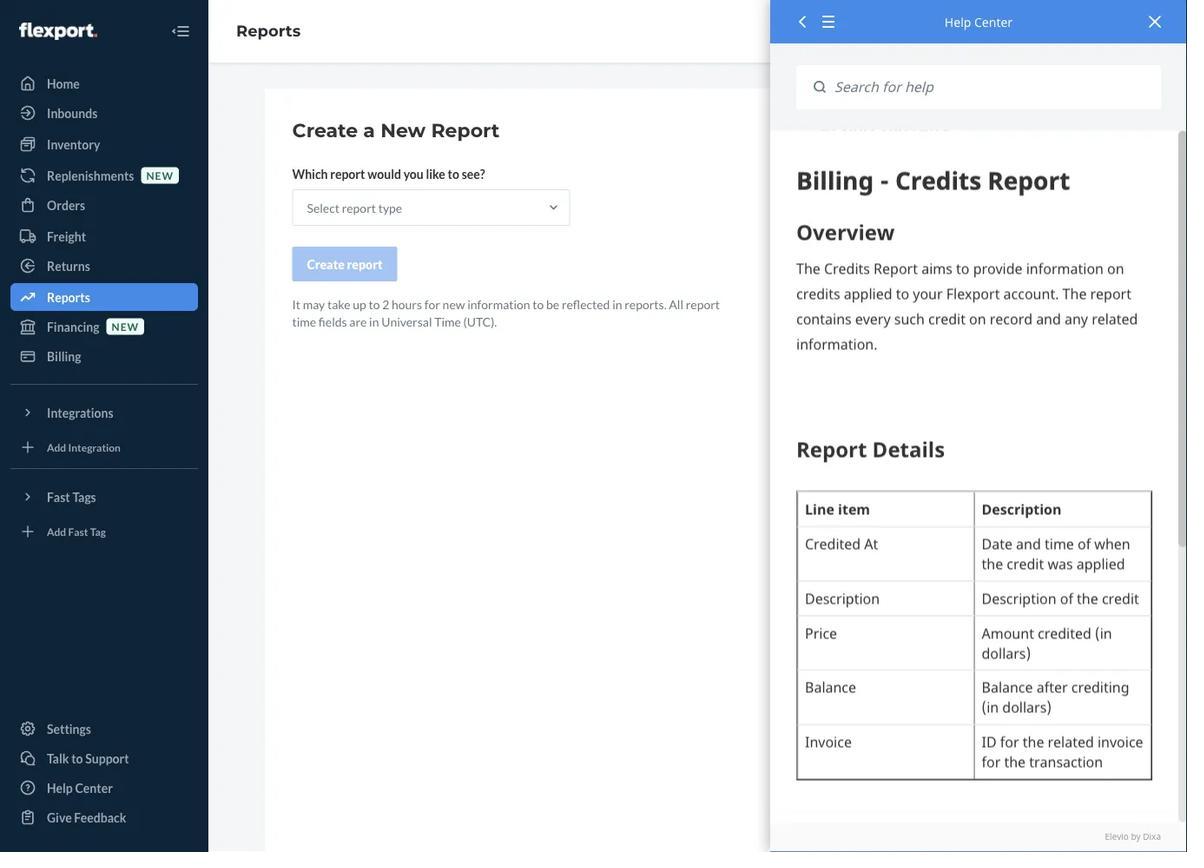 Task type: describe. For each thing, give the bounding box(es) containing it.
1 claims from the left
[[825, 278, 861, 292]]

freight
[[47, 229, 86, 244]]

inbounds for inbounds - inventory reconciliation
[[825, 317, 874, 332]]

reporting
[[908, 199, 961, 214]]

to left the 2
[[369, 297, 380, 312]]

inventory - levels today button
[[821, 461, 1104, 501]]

give
[[47, 810, 72, 825]]

products)
[[1024, 512, 1075, 527]]

plan
[[931, 434, 955, 449]]

the
[[821, 165, 839, 179]]

talk to support
[[47, 751, 129, 766]]

- for inventory - lot tracking and fefo (all products)
[[879, 512, 883, 527]]

storage inside button
[[986, 608, 1027, 623]]

elevio
[[1106, 831, 1130, 843]]

fast tags
[[47, 490, 96, 504]]

to right like
[[448, 166, 460, 181]]

- for inventory - lot tracking and fefo (single product)
[[879, 551, 883, 566]]

orders up shipments
[[888, 686, 926, 701]]

a inside visit these help center articles to get a description of the report and column details.
[[1021, 147, 1028, 162]]

1 horizontal spatial report
[[821, 118, 877, 137]]

inventory for inventory - lot tracking and fefo (all products)
[[825, 512, 877, 527]]

report for create report
[[347, 257, 383, 272]]

product)
[[825, 569, 870, 584]]

column
[[900, 165, 939, 179]]

help inside visit these help center articles to get a description of the report and column details.
[[879, 147, 905, 162]]

(all
[[1006, 512, 1022, 527]]

inventory for inventory - lot tracking and fefo (single product)
[[825, 551, 877, 566]]

are
[[350, 314, 367, 329]]

give feedback button
[[10, 804, 198, 832]]

reconciliation inside button
[[937, 317, 1013, 332]]

billing - credits report
[[825, 239, 946, 253]]

inventory for inventory - levels today
[[825, 473, 877, 488]]

articles
[[947, 147, 986, 162]]

lot for inventory - lot tracking and fefo (single product)
[[885, 551, 903, 566]]

talk to support button
[[10, 745, 198, 773]]

create for create a new report
[[292, 119, 358, 142]]

reserve
[[926, 647, 969, 662]]

0 horizontal spatial help
[[47, 781, 73, 796]]

shipments
[[871, 725, 927, 740]]

orders for orders - all orders
[[825, 686, 863, 701]]

inventory - units in long term storage
[[825, 608, 1027, 623]]

orders - all orders
[[825, 686, 926, 701]]

- for inbounds - shipping plan reconciliation
[[877, 434, 881, 449]]

introduction to reporting
[[825, 199, 961, 214]]

inventory - units in long term storage button
[[821, 596, 1104, 635]]

create for create report
[[307, 257, 345, 272]]

in inside button
[[916, 608, 926, 623]]

add fast tag
[[47, 525, 106, 538]]

inventory for inventory details - reserve storage
[[825, 647, 877, 662]]

fast tags button
[[10, 483, 198, 511]]

reconciliation inside "button"
[[957, 434, 1033, 449]]

it
[[292, 297, 301, 312]]

inventory down claims - claims submitted
[[883, 317, 935, 332]]

report glossary
[[821, 118, 951, 137]]

home
[[47, 76, 80, 91]]

with
[[930, 803, 957, 818]]

report inside it may take up to 2 hours for new information to be reflected in reports. all report time fields are in universal time (utc).
[[686, 297, 720, 312]]

inventory for inventory
[[47, 137, 100, 152]]

description
[[1030, 147, 1090, 162]]

visit
[[821, 147, 845, 162]]

new inside it may take up to 2 hours for new information to be reflected in reports. all report time fields are in universal time (utc).
[[443, 297, 465, 312]]

and for inventory - lot tracking and fefo (single product)
[[951, 551, 971, 566]]

would
[[368, 166, 401, 181]]

inventory - lot tracking and fefo (all products) button
[[821, 501, 1104, 540]]

introduction
[[825, 199, 892, 214]]

information
[[468, 297, 531, 312]]

time
[[435, 314, 461, 329]]

returns
[[47, 259, 90, 273]]

orders for orders - shipments
[[825, 725, 863, 740]]

inbounds - inventory reconciliation
[[825, 317, 1013, 332]]

new for financing
[[112, 320, 139, 333]]

inventory for inventory - units in long term storage
[[825, 608, 877, 623]]

get
[[1002, 147, 1019, 162]]

which report would you like to see?
[[292, 166, 485, 181]]

all for orders
[[871, 686, 886, 701]]

Search search field
[[826, 65, 1162, 109]]

inbounds - shipping plan reconciliation button
[[821, 422, 1104, 461]]

inbounds for inbounds
[[47, 106, 98, 120]]

may
[[303, 297, 325, 312]]

add integration link
[[10, 434, 198, 461]]

orders link
[[10, 191, 198, 219]]

home link
[[10, 70, 198, 97]]

for inside button
[[957, 764, 973, 779]]

tracking for (all
[[905, 512, 949, 527]]

add integration
[[47, 441, 121, 454]]

0 vertical spatial center
[[975, 13, 1013, 30]]

like
[[426, 166, 446, 181]]

inbounds - shipping plan reconciliation
[[825, 434, 1033, 449]]

for inside it may take up to 2 hours for new information to be reflected in reports. all report time fields are in universal time (utc).
[[425, 297, 440, 312]]

inventory - lot tracking and fefo (single product) button
[[821, 540, 1104, 596]]

all for products
[[882, 803, 896, 818]]

1 vertical spatial skus
[[899, 803, 927, 818]]

long
[[929, 608, 954, 623]]

of
[[1092, 147, 1103, 162]]

add for add fast tag
[[47, 525, 66, 538]]

inventory link
[[10, 130, 198, 158]]

new for replenishments
[[146, 169, 174, 182]]

- for claims - claims submitted
[[863, 278, 867, 292]]

products - all skus with alias counts button
[[821, 792, 1104, 831]]

2 claims from the left
[[870, 278, 906, 292]]

financing
[[47, 319, 100, 334]]

time
[[292, 314, 316, 329]]

select
[[307, 200, 340, 215]]

billing link
[[10, 342, 198, 370]]

inbounds link
[[10, 99, 198, 127]]

to left reporting
[[894, 199, 905, 214]]

which
[[292, 166, 328, 181]]

introduction to reporting button
[[821, 188, 1104, 227]]

fulfillment
[[871, 764, 928, 779]]

fees
[[930, 764, 955, 779]]

- for inbounds - inventory reconciliation
[[877, 317, 881, 332]]

to right talk
[[71, 751, 83, 766]]

details.
[[941, 165, 979, 179]]

pricing - fulfillment fees for skus button
[[821, 753, 1104, 792]]

support
[[85, 751, 129, 766]]



Task type: vqa. For each thing, say whether or not it's contained in the screenshot.
leftmost 2023.
no



Task type: locate. For each thing, give the bounding box(es) containing it.
1 vertical spatial fefo
[[973, 551, 1004, 566]]

0 horizontal spatial reports
[[47, 290, 90, 305]]

fefo for (all
[[973, 512, 1004, 527]]

inventory down inventory - levels today
[[825, 512, 877, 527]]

0 horizontal spatial help center
[[47, 781, 113, 796]]

tracking for (single
[[905, 551, 949, 566]]

feedback
[[74, 810, 126, 825]]

tracking inside inventory - lot tracking and fefo (single product)
[[905, 551, 949, 566]]

0 vertical spatial fast
[[47, 490, 70, 504]]

0 vertical spatial and
[[878, 165, 897, 179]]

submitted
[[908, 278, 963, 292]]

new up orders link
[[146, 169, 174, 182]]

center inside visit these help center articles to get a description of the report and column details.
[[907, 147, 944, 162]]

inventory down product)
[[825, 608, 877, 623]]

reports.
[[625, 297, 667, 312]]

a right get
[[1021, 147, 1028, 162]]

center up 'column'
[[907, 147, 944, 162]]

claims down credits
[[870, 278, 906, 292]]

0 vertical spatial reconciliation
[[937, 317, 1013, 332]]

glossary
[[882, 118, 951, 137]]

- left shipments
[[865, 725, 869, 740]]

lot inside inventory - lot tracking and fefo (single product)
[[885, 551, 903, 566]]

help up search search box
[[945, 13, 972, 30]]

0 horizontal spatial billing
[[47, 349, 81, 364]]

- for products - all skus with alias counts
[[875, 803, 879, 818]]

1 vertical spatial all
[[871, 686, 886, 701]]

add down fast tags
[[47, 525, 66, 538]]

- right products
[[875, 803, 879, 818]]

add fast tag link
[[10, 518, 198, 546]]

lot down inventory - levels today
[[885, 512, 903, 527]]

billing for billing
[[47, 349, 81, 364]]

1 horizontal spatial center
[[907, 147, 944, 162]]

0 vertical spatial for
[[425, 297, 440, 312]]

up
[[353, 297, 366, 312]]

1 vertical spatial center
[[907, 147, 944, 162]]

create inside button
[[307, 257, 345, 272]]

integrations
[[47, 405, 113, 420]]

1 vertical spatial lot
[[885, 551, 903, 566]]

1 vertical spatial reconciliation
[[957, 434, 1033, 449]]

today
[[921, 473, 953, 488]]

- right 'pricing'
[[864, 764, 868, 779]]

freight link
[[10, 222, 198, 250]]

flexport logo image
[[19, 23, 97, 40]]

- for billing - credits report
[[860, 239, 864, 253]]

2 vertical spatial center
[[75, 781, 113, 796]]

pricing - fulfillment fees for skus
[[825, 764, 1004, 779]]

billing for billing - credits report
[[825, 239, 858, 253]]

0 horizontal spatial reports link
[[10, 283, 198, 311]]

2 fefo from the top
[[973, 551, 1004, 566]]

in left long
[[916, 608, 926, 623]]

storage
[[986, 608, 1027, 623], [971, 647, 1012, 662]]

products - all skus with alias counts
[[825, 803, 1026, 818]]

0 vertical spatial all
[[669, 297, 684, 312]]

add left integration
[[47, 441, 66, 454]]

inventory left levels at the right of the page
[[825, 473, 877, 488]]

type
[[379, 200, 402, 215]]

claims down billing - credits report in the right top of the page
[[825, 278, 861, 292]]

in left reports.
[[613, 297, 623, 312]]

orders up orders - shipments
[[825, 686, 863, 701]]

- up orders - shipments
[[865, 686, 869, 701]]

1 vertical spatial storage
[[971, 647, 1012, 662]]

inbounds for inbounds - shipping plan reconciliation
[[825, 434, 874, 449]]

1 lot from the top
[[885, 512, 903, 527]]

claims - claims submitted
[[825, 278, 963, 292]]

by
[[1132, 831, 1142, 843]]

0 vertical spatial reports link
[[236, 21, 301, 41]]

help center
[[945, 13, 1013, 30], [47, 781, 113, 796]]

0 vertical spatial billing
[[825, 239, 858, 253]]

0 horizontal spatial center
[[75, 781, 113, 796]]

create report button
[[292, 247, 398, 282]]

dixa
[[1144, 831, 1162, 843]]

fast inside add fast tag link
[[68, 525, 88, 538]]

to inside visit these help center articles to get a description of the report and column details.
[[988, 147, 1000, 162]]

lot inside button
[[885, 512, 903, 527]]

all right reports.
[[669, 297, 684, 312]]

all
[[669, 297, 684, 312], [871, 686, 886, 701], [882, 803, 896, 818]]

select report type
[[307, 200, 402, 215]]

inbounds down claims - claims submitted
[[825, 317, 874, 332]]

claims - claims submitted button
[[821, 266, 1104, 305]]

1 horizontal spatial for
[[957, 764, 973, 779]]

1 horizontal spatial skus
[[975, 764, 1004, 779]]

all up orders - shipments
[[871, 686, 886, 701]]

orders for orders
[[47, 198, 85, 212]]

storage right term
[[986, 608, 1027, 623]]

1 vertical spatial help
[[879, 147, 905, 162]]

1 vertical spatial for
[[957, 764, 973, 779]]

orders - all orders button
[[821, 674, 1104, 713]]

- down claims - claims submitted
[[877, 317, 881, 332]]

2 vertical spatial in
[[916, 608, 926, 623]]

billing down financing
[[47, 349, 81, 364]]

1 horizontal spatial a
[[1021, 147, 1028, 162]]

- for inventory - units in long term storage
[[879, 608, 883, 623]]

billing down introduction
[[825, 239, 858, 253]]

report inside button
[[909, 239, 946, 253]]

orders up 'pricing'
[[825, 725, 863, 740]]

1 horizontal spatial reports
[[236, 21, 301, 41]]

2 vertical spatial help
[[47, 781, 73, 796]]

fefo inside button
[[973, 512, 1004, 527]]

0 vertical spatial in
[[613, 297, 623, 312]]

reflected
[[562, 297, 610, 312]]

inventory details - reserve storage
[[825, 647, 1012, 662]]

storage inside button
[[971, 647, 1012, 662]]

0 horizontal spatial in
[[369, 314, 379, 329]]

hours
[[392, 297, 422, 312]]

orders - shipments
[[825, 725, 927, 740]]

1 horizontal spatial help
[[879, 147, 905, 162]]

inventory up replenishments
[[47, 137, 100, 152]]

0 horizontal spatial new
[[112, 320, 139, 333]]

- left units
[[879, 608, 883, 623]]

- for orders - shipments
[[865, 725, 869, 740]]

2 horizontal spatial in
[[916, 608, 926, 623]]

- down billing - credits report in the right top of the page
[[863, 278, 867, 292]]

lot up units
[[885, 551, 903, 566]]

0 horizontal spatial for
[[425, 297, 440, 312]]

billing
[[825, 239, 858, 253], [47, 349, 81, 364]]

0 horizontal spatial skus
[[899, 803, 927, 818]]

a
[[364, 119, 375, 142], [1021, 147, 1028, 162]]

fast left tags
[[47, 490, 70, 504]]

and
[[878, 165, 897, 179], [951, 512, 971, 527], [951, 551, 971, 566]]

0 vertical spatial fefo
[[973, 512, 1004, 527]]

2 lot from the top
[[885, 551, 903, 566]]

fefo left (single
[[973, 551, 1004, 566]]

details
[[879, 647, 917, 662]]

report inside visit these help center articles to get a description of the report and column details.
[[841, 165, 875, 179]]

create up 'which'
[[292, 119, 358, 142]]

inventory - lot tracking and fefo (all products)
[[825, 512, 1075, 527]]

0 horizontal spatial report
[[431, 119, 500, 142]]

reports link
[[236, 21, 301, 41], [10, 283, 198, 311]]

tag
[[90, 525, 106, 538]]

1 horizontal spatial help center
[[945, 13, 1013, 30]]

report down the "these"
[[841, 165, 875, 179]]

fefo inside inventory - lot tracking and fefo (single product)
[[973, 551, 1004, 566]]

fast inside "fast tags" dropdown button
[[47, 490, 70, 504]]

help center up give feedback
[[47, 781, 113, 796]]

inbounds
[[47, 106, 98, 120], [825, 317, 874, 332], [825, 434, 874, 449]]

help up give
[[47, 781, 73, 796]]

see?
[[462, 166, 485, 181]]

and inside button
[[951, 512, 971, 527]]

add
[[47, 441, 66, 454], [47, 525, 66, 538]]

1 vertical spatial reports link
[[10, 283, 198, 311]]

1 vertical spatial fast
[[68, 525, 88, 538]]

- for pricing - fulfillment fees for skus
[[864, 764, 868, 779]]

fefo left (all
[[973, 512, 1004, 527]]

create up "may"
[[307, 257, 345, 272]]

1 vertical spatial and
[[951, 512, 971, 527]]

report inside create report button
[[347, 257, 383, 272]]

center inside help center link
[[75, 781, 113, 796]]

storage right reserve
[[971, 647, 1012, 662]]

1 fefo from the top
[[973, 512, 1004, 527]]

1 vertical spatial add
[[47, 525, 66, 538]]

2 horizontal spatial new
[[443, 297, 465, 312]]

credits
[[867, 239, 906, 253]]

0 horizontal spatial a
[[364, 119, 375, 142]]

report right reports.
[[686, 297, 720, 312]]

all right products
[[882, 803, 896, 818]]

-
[[860, 239, 864, 253], [863, 278, 867, 292], [877, 317, 881, 332], [877, 434, 881, 449], [879, 473, 883, 488], [879, 512, 883, 527], [879, 551, 883, 566], [879, 608, 883, 623], [919, 647, 923, 662], [865, 686, 869, 701], [865, 725, 869, 740], [864, 764, 868, 779], [875, 803, 879, 818]]

report down reporting
[[909, 239, 946, 253]]

new up billing link on the left top of page
[[112, 320, 139, 333]]

levels
[[885, 473, 919, 488]]

tracking down today
[[905, 512, 949, 527]]

and left 'column'
[[878, 165, 897, 179]]

center
[[975, 13, 1013, 30], [907, 147, 944, 162], [75, 781, 113, 796]]

0 vertical spatial help
[[945, 13, 972, 30]]

0 vertical spatial storage
[[986, 608, 1027, 623]]

report for create a new report
[[431, 119, 500, 142]]

a left 'new'
[[364, 119, 375, 142]]

0 vertical spatial help center
[[945, 13, 1013, 30]]

inbounds inside button
[[825, 317, 874, 332]]

report up up
[[347, 257, 383, 272]]

- down inventory - levels today
[[879, 512, 883, 527]]

1 vertical spatial tracking
[[905, 551, 949, 566]]

- inside inventory - lot tracking and fefo (single product)
[[879, 551, 883, 566]]

units
[[885, 608, 914, 623]]

center up search search box
[[975, 13, 1013, 30]]

inbounds inside "button"
[[825, 434, 874, 449]]

create report
[[307, 257, 383, 272]]

2 vertical spatial all
[[882, 803, 896, 818]]

2 vertical spatial inbounds
[[825, 434, 874, 449]]

- for orders - all orders
[[865, 686, 869, 701]]

tracking
[[905, 512, 949, 527], [905, 551, 949, 566]]

counts
[[987, 803, 1026, 818]]

0 vertical spatial new
[[146, 169, 174, 182]]

2 horizontal spatial center
[[975, 13, 1013, 30]]

1 vertical spatial reports
[[47, 290, 90, 305]]

1 horizontal spatial claims
[[870, 278, 906, 292]]

alias
[[959, 803, 985, 818]]

settings link
[[10, 715, 198, 743]]

create a new report
[[292, 119, 500, 142]]

(single
[[1006, 551, 1041, 566]]

orders - shipments button
[[821, 713, 1104, 753]]

to left be
[[533, 297, 544, 312]]

report up see?
[[431, 119, 500, 142]]

report left type
[[342, 200, 376, 215]]

and inside visit these help center articles to get a description of the report and column details.
[[878, 165, 897, 179]]

2
[[382, 297, 390, 312]]

for
[[425, 297, 440, 312], [957, 764, 973, 779]]

inbounds down home
[[47, 106, 98, 120]]

fefo for (single
[[973, 551, 1004, 566]]

2 horizontal spatial report
[[909, 239, 946, 253]]

reconciliation
[[937, 317, 1013, 332], [957, 434, 1033, 449]]

0 vertical spatial inbounds
[[47, 106, 98, 120]]

1 tracking from the top
[[905, 512, 949, 527]]

report for which report would you like to see?
[[330, 166, 365, 181]]

help center up search search box
[[945, 13, 1013, 30]]

- up inventory - units in long term storage
[[879, 551, 883, 566]]

(utc).
[[464, 314, 497, 329]]

you
[[404, 166, 424, 181]]

inventory - levels today
[[825, 473, 953, 488]]

new up time
[[443, 297, 465, 312]]

in
[[613, 297, 623, 312], [369, 314, 379, 329], [916, 608, 926, 623]]

1 vertical spatial billing
[[47, 349, 81, 364]]

1 vertical spatial inbounds
[[825, 317, 874, 332]]

0 vertical spatial create
[[292, 119, 358, 142]]

and inside inventory - lot tracking and fefo (single product)
[[951, 551, 971, 566]]

2 horizontal spatial help
[[945, 13, 972, 30]]

inventory - lot tracking and fefo (single product)
[[825, 551, 1041, 584]]

term
[[957, 608, 984, 623]]

all inside it may take up to 2 hours for new information to be reflected in reports. all report time fields are in universal time (utc).
[[669, 297, 684, 312]]

be
[[547, 297, 560, 312]]

1 vertical spatial create
[[307, 257, 345, 272]]

- right details
[[919, 647, 923, 662]]

fast left tag
[[68, 525, 88, 538]]

products
[[825, 803, 873, 818]]

integrations button
[[10, 399, 198, 427]]

1 horizontal spatial in
[[613, 297, 623, 312]]

0 vertical spatial a
[[364, 119, 375, 142]]

help down report glossary
[[879, 147, 905, 162]]

tracking down inventory - lot tracking and fefo (all products)
[[905, 551, 949, 566]]

1 horizontal spatial reports link
[[236, 21, 301, 41]]

for right fees
[[957, 764, 973, 779]]

2 vertical spatial and
[[951, 551, 971, 566]]

give feedback
[[47, 810, 126, 825]]

- left shipping
[[877, 434, 881, 449]]

close navigation image
[[170, 21, 191, 42]]

1 horizontal spatial new
[[146, 169, 174, 182]]

and for inventory - lot tracking and fefo (all products)
[[951, 512, 971, 527]]

visit these help center articles to get a description of the report and column details.
[[821, 147, 1103, 179]]

add for add integration
[[47, 441, 66, 454]]

orders up freight
[[47, 198, 85, 212]]

tracking inside "inventory - lot tracking and fefo (all products)" button
[[905, 512, 949, 527]]

report for billing - credits report
[[909, 239, 946, 253]]

2 tracking from the top
[[905, 551, 949, 566]]

0 vertical spatial skus
[[975, 764, 1004, 779]]

skus up counts on the bottom right of the page
[[975, 764, 1004, 779]]

1 horizontal spatial billing
[[825, 239, 858, 253]]

help
[[945, 13, 972, 30], [879, 147, 905, 162], [47, 781, 73, 796]]

reconciliation up inventory - levels today button
[[957, 434, 1033, 449]]

1 add from the top
[[47, 441, 66, 454]]

1 vertical spatial new
[[443, 297, 465, 312]]

report
[[841, 165, 875, 179], [330, 166, 365, 181], [342, 200, 376, 215], [347, 257, 383, 272], [686, 297, 720, 312]]

elevio by dixa link
[[797, 831, 1162, 844]]

0 vertical spatial lot
[[885, 512, 903, 527]]

inventory up orders - all orders
[[825, 647, 877, 662]]

these
[[848, 147, 877, 162]]

and down inventory - levels today button
[[951, 512, 971, 527]]

0 vertical spatial add
[[47, 441, 66, 454]]

1 vertical spatial in
[[369, 314, 379, 329]]

lot for inventory - lot tracking and fefo (all products)
[[885, 512, 903, 527]]

center down "talk to support" in the bottom of the page
[[75, 781, 113, 796]]

fields
[[319, 314, 347, 329]]

0 vertical spatial tracking
[[905, 512, 949, 527]]

in right are on the top of page
[[369, 314, 379, 329]]

skus left 'with'
[[899, 803, 927, 818]]

1 vertical spatial a
[[1021, 147, 1028, 162]]

inbounds - inventory reconciliation button
[[821, 305, 1104, 344]]

and down "inventory - lot tracking and fefo (all products)" button
[[951, 551, 971, 566]]

0 vertical spatial reports
[[236, 21, 301, 41]]

2 vertical spatial new
[[112, 320, 139, 333]]

inventory inside inventory - lot tracking and fefo (single product)
[[825, 551, 877, 566]]

- for inventory - levels today
[[879, 473, 883, 488]]

for up time
[[425, 297, 440, 312]]

to left get
[[988, 147, 1000, 162]]

settings
[[47, 722, 91, 736]]

inventory up product)
[[825, 551, 877, 566]]

2 add from the top
[[47, 525, 66, 538]]

0 horizontal spatial claims
[[825, 278, 861, 292]]

billing inside button
[[825, 239, 858, 253]]

report up select report type on the top of the page
[[330, 166, 365, 181]]

talk
[[47, 751, 69, 766]]

- left credits
[[860, 239, 864, 253]]

help center link
[[10, 774, 198, 802]]

- left levels at the right of the page
[[879, 473, 883, 488]]

inventory details - reserve storage button
[[821, 635, 1104, 674]]

reconciliation down claims - claims submitted button
[[937, 317, 1013, 332]]

1 vertical spatial help center
[[47, 781, 113, 796]]

inbounds up inventory - levels today
[[825, 434, 874, 449]]

report for select report type
[[342, 200, 376, 215]]

report up the "these"
[[821, 118, 877, 137]]



